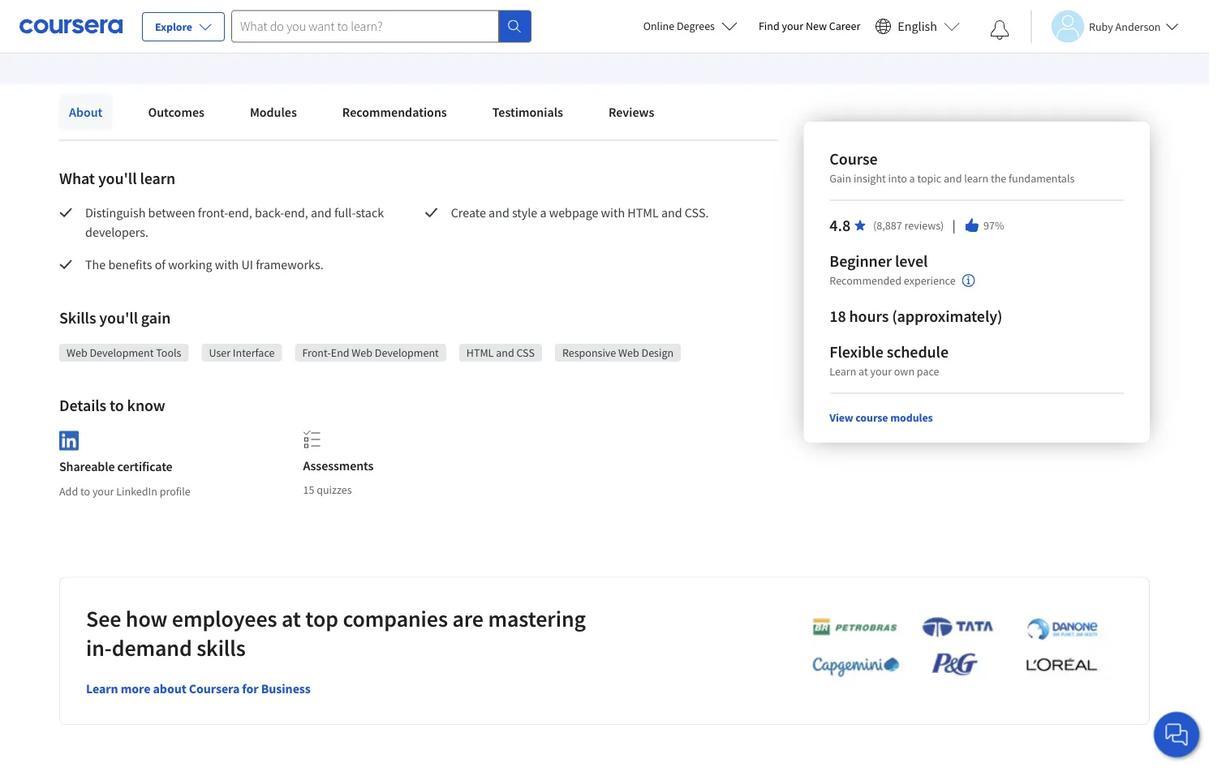 Task type: describe. For each thing, give the bounding box(es) containing it.
top
[[306, 605, 338, 633]]

distinguish between front-end, back-end, and full-stack developers.
[[85, 205, 387, 240]]

gain
[[141, 308, 171, 328]]

quizzes
[[317, 483, 352, 498]]

and left style
[[489, 205, 510, 221]]

a inside course gain insight into a topic and learn the fundamentals
[[910, 171, 915, 186]]

explore button
[[142, 12, 225, 41]]

developers.
[[85, 224, 149, 240]]

coursera
[[189, 681, 240, 698]]

1 end, from the left
[[228, 205, 252, 221]]

profile
[[160, 484, 191, 499]]

ruby anderson button
[[1031, 10, 1179, 43]]

into
[[889, 171, 907, 186]]

course gain insight into a topic and learn the fundamentals
[[830, 149, 1075, 186]]

about
[[69, 104, 103, 120]]

ruby anderson
[[1089, 19, 1161, 34]]

employees
[[172, 605, 277, 633]]

2 development from the left
[[375, 346, 439, 360]]

learn more about coursera for business
[[86, 681, 311, 698]]

distinguish
[[85, 205, 146, 221]]

chat with us image
[[1164, 723, 1190, 749]]

and left "css." at top
[[662, 205, 682, 221]]

more inside • learn more
[[286, 28, 315, 44]]

ruby
[[1089, 19, 1114, 34]]

of
[[155, 257, 166, 273]]

find
[[759, 19, 780, 33]]

0 vertical spatial your
[[782, 19, 804, 33]]

modules
[[891, 411, 933, 425]]

certificate
[[117, 459, 173, 476]]

html and css
[[467, 346, 535, 360]]

coursera enterprise logos image
[[788, 617, 1113, 687]]

recommended experience
[[830, 274, 956, 289]]

mastering
[[488, 605, 586, 633]]

degrees
[[677, 19, 715, 33]]

modules link
[[240, 94, 307, 130]]

schedule
[[887, 342, 949, 362]]

front-
[[198, 205, 228, 221]]

explore
[[155, 19, 192, 34]]

find your new career link
[[751, 16, 869, 37]]

back-
[[255, 205, 284, 221]]

1 web from the left
[[67, 346, 87, 360]]

tools
[[156, 346, 181, 360]]

skills you'll gain
[[59, 308, 171, 328]]

you'll for skills
[[99, 308, 138, 328]]

0 horizontal spatial learn
[[140, 168, 176, 189]]

english button
[[869, 0, 967, 53]]

full-
[[334, 205, 356, 221]]

you'll for what
[[98, 168, 137, 189]]

1 horizontal spatial with
[[215, 257, 239, 273]]

course
[[856, 411, 889, 425]]

0 vertical spatial with
[[110, 28, 134, 44]]

recommendations link
[[333, 94, 457, 130]]

flexible schedule learn at your own pace
[[830, 342, 949, 379]]

own
[[894, 365, 915, 379]]

shareable certificate
[[59, 459, 173, 476]]

stack
[[356, 205, 384, 221]]

linkedin
[[116, 484, 157, 499]]

css
[[517, 346, 535, 360]]

hours
[[850, 306, 889, 327]]

working
[[168, 257, 212, 273]]

•
[[242, 27, 247, 44]]

between
[[148, 205, 195, 221]]

see
[[86, 605, 121, 633]]

career
[[830, 19, 861, 33]]

skills
[[59, 308, 96, 328]]

style
[[512, 205, 538, 221]]

reviews
[[609, 104, 655, 120]]

pace
[[917, 365, 940, 379]]

0 horizontal spatial your
[[92, 484, 114, 499]]

and inside course gain insight into a topic and learn the fundamentals
[[944, 171, 962, 186]]

1 horizontal spatial html
[[628, 205, 659, 221]]

learn more link
[[253, 26, 315, 45]]

user interface
[[209, 346, 275, 360]]

css.
[[685, 205, 709, 221]]

add to your linkedin profile
[[59, 484, 191, 499]]

97%
[[984, 218, 1005, 233]]



Task type: vqa. For each thing, say whether or not it's contained in the screenshot.
full-
yes



Task type: locate. For each thing, give the bounding box(es) containing it.
development
[[90, 346, 154, 360], [375, 346, 439, 360]]

you'll up web development tools
[[99, 308, 138, 328]]

0 horizontal spatial at
[[282, 605, 301, 633]]

webpage
[[549, 205, 599, 221]]

a right the into
[[910, 171, 915, 186]]

1 horizontal spatial learn
[[253, 28, 284, 44]]

18 hours (approximately)
[[830, 306, 1003, 327]]

online degrees
[[643, 19, 715, 33]]

0 horizontal spatial development
[[90, 346, 154, 360]]

2 vertical spatial learn
[[86, 681, 118, 698]]

0 vertical spatial a
[[910, 171, 915, 186]]

how
[[126, 605, 168, 633]]

1 vertical spatial a
[[540, 205, 547, 221]]

at for your
[[859, 365, 868, 379]]

at
[[859, 365, 868, 379], [282, 605, 301, 633]]

0 vertical spatial html
[[628, 205, 659, 221]]

end,
[[228, 205, 252, 221], [284, 205, 308, 221]]

about link
[[59, 94, 112, 130]]

your
[[782, 19, 804, 33], [871, 365, 892, 379], [92, 484, 114, 499]]

2 end, from the left
[[284, 205, 308, 221]]

1 horizontal spatial your
[[782, 19, 804, 33]]

responsive
[[563, 346, 616, 360]]

learn left the the
[[965, 171, 989, 186]]

create and style a webpage with html and css.
[[451, 205, 709, 221]]

recommendations
[[342, 104, 447, 120]]

you'll up distinguish
[[98, 168, 137, 189]]

0 vertical spatial more
[[286, 28, 315, 44]]

learn
[[253, 28, 284, 44], [830, 365, 857, 379], [86, 681, 118, 698]]

1 horizontal spatial to
[[110, 396, 124, 416]]

ui
[[241, 257, 253, 273]]

coursera plus image
[[136, 31, 235, 41]]

responsive web design
[[563, 346, 674, 360]]

information about difficulty level pre-requisites. image
[[963, 274, 976, 287]]

a
[[910, 171, 915, 186], [540, 205, 547, 221]]

learn down in-
[[86, 681, 118, 698]]

with right webpage
[[601, 205, 625, 221]]

learn right •
[[253, 28, 284, 44]]

html left 'css'
[[467, 346, 494, 360]]

(approximately)
[[892, 306, 1003, 327]]

|
[[951, 217, 958, 234]]

(8,887 reviews) |
[[874, 217, 958, 234]]

html left "css." at top
[[628, 205, 659, 221]]

more right •
[[286, 28, 315, 44]]

testimonials
[[493, 104, 563, 120]]

2 web from the left
[[352, 346, 373, 360]]

and left full-
[[311, 205, 332, 221]]

learn down flexible
[[830, 365, 857, 379]]

2 vertical spatial with
[[215, 257, 239, 273]]

to for your
[[80, 484, 90, 499]]

gain
[[830, 171, 852, 186]]

online degrees button
[[630, 8, 751, 44]]

benefits
[[108, 257, 152, 273]]

web right end
[[352, 346, 373, 360]]

english
[[898, 18, 938, 35]]

web development tools
[[67, 346, 181, 360]]

beginner level
[[830, 251, 928, 272]]

0 vertical spatial you'll
[[98, 168, 137, 189]]

at inside "see how employees at top companies are mastering in-demand skills"
[[282, 605, 301, 633]]

learn up between
[[140, 168, 176, 189]]

and
[[944, 171, 962, 186], [311, 205, 332, 221], [489, 205, 510, 221], [662, 205, 682, 221], [496, 346, 514, 360]]

2 horizontal spatial learn
[[830, 365, 857, 379]]

outcomes link
[[138, 94, 214, 130]]

with left ui
[[215, 257, 239, 273]]

end, left full-
[[284, 205, 308, 221]]

0 vertical spatial learn
[[253, 28, 284, 44]]

front-end web development
[[302, 346, 439, 360]]

0 vertical spatial to
[[110, 396, 124, 416]]

• learn more
[[242, 27, 315, 44]]

reviews)
[[905, 218, 944, 233]]

insight
[[854, 171, 886, 186]]

create
[[451, 205, 486, 221]]

at inside the flexible schedule learn at your own pace
[[859, 365, 868, 379]]

learn inside course gain insight into a topic and learn the fundamentals
[[965, 171, 989, 186]]

1 vertical spatial html
[[467, 346, 494, 360]]

included with
[[59, 28, 136, 44]]

(8,887
[[874, 218, 902, 233]]

development down skills you'll gain
[[90, 346, 154, 360]]

interface
[[233, 346, 275, 360]]

flexible
[[830, 342, 884, 362]]

15
[[303, 483, 314, 498]]

0 vertical spatial at
[[859, 365, 868, 379]]

outcomes
[[148, 104, 204, 120]]

reviews link
[[599, 94, 664, 130]]

with
[[110, 28, 134, 44], [601, 205, 625, 221], [215, 257, 239, 273]]

about
[[153, 681, 186, 698]]

view course modules link
[[830, 411, 933, 425]]

are
[[453, 605, 484, 633]]

0 horizontal spatial html
[[467, 346, 494, 360]]

at left 'top'
[[282, 605, 301, 633]]

front-
[[302, 346, 331, 360]]

beginner
[[830, 251, 892, 272]]

recommended
[[830, 274, 902, 289]]

know
[[127, 396, 165, 416]]

1 horizontal spatial more
[[286, 28, 315, 44]]

to for know
[[110, 396, 124, 416]]

companies
[[343, 605, 448, 633]]

1 vertical spatial to
[[80, 484, 90, 499]]

coursera image
[[19, 13, 123, 39]]

your down shareable certificate
[[92, 484, 114, 499]]

1 horizontal spatial end,
[[284, 205, 308, 221]]

1 vertical spatial with
[[601, 205, 625, 221]]

anderson
[[1116, 19, 1161, 34]]

design
[[642, 346, 674, 360]]

for
[[242, 681, 259, 698]]

1 horizontal spatial development
[[375, 346, 439, 360]]

1 horizontal spatial a
[[910, 171, 915, 186]]

in-
[[86, 634, 112, 663]]

to left know
[[110, 396, 124, 416]]

0 horizontal spatial end,
[[228, 205, 252, 221]]

0 horizontal spatial to
[[80, 484, 90, 499]]

1 horizontal spatial at
[[859, 365, 868, 379]]

and inside distinguish between front-end, back-end, and full-stack developers.
[[311, 205, 332, 221]]

1 horizontal spatial learn
[[965, 171, 989, 186]]

more left about
[[121, 681, 151, 698]]

and right topic
[[944, 171, 962, 186]]

1 horizontal spatial web
[[352, 346, 373, 360]]

web down skills
[[67, 346, 87, 360]]

a right style
[[540, 205, 547, 221]]

at for top
[[282, 605, 301, 633]]

0 horizontal spatial more
[[121, 681, 151, 698]]

18
[[830, 306, 846, 327]]

1 vertical spatial learn
[[830, 365, 857, 379]]

frameworks.
[[256, 257, 324, 273]]

your inside the flexible schedule learn at your own pace
[[871, 365, 892, 379]]

and left 'css'
[[496, 346, 514, 360]]

2 vertical spatial your
[[92, 484, 114, 499]]

user
[[209, 346, 231, 360]]

1 vertical spatial more
[[121, 681, 151, 698]]

web left design
[[619, 346, 640, 360]]

shareable
[[59, 459, 115, 476]]

What do you want to learn? text field
[[231, 10, 499, 43]]

end
[[331, 346, 350, 360]]

assessments
[[303, 458, 374, 474]]

2 horizontal spatial web
[[619, 346, 640, 360]]

2 horizontal spatial with
[[601, 205, 625, 221]]

the benefits of working with ui frameworks.
[[85, 257, 324, 273]]

1 development from the left
[[90, 346, 154, 360]]

0 horizontal spatial a
[[540, 205, 547, 221]]

1 vertical spatial you'll
[[99, 308, 138, 328]]

learn inside the flexible schedule learn at your own pace
[[830, 365, 857, 379]]

0 horizontal spatial with
[[110, 28, 134, 44]]

at down flexible
[[859, 365, 868, 379]]

None search field
[[231, 10, 532, 43]]

add
[[59, 484, 78, 499]]

skills
[[197, 634, 246, 663]]

development right end
[[375, 346, 439, 360]]

0 horizontal spatial learn
[[86, 681, 118, 698]]

show notifications image
[[990, 20, 1010, 40]]

the
[[991, 171, 1007, 186]]

the
[[85, 257, 106, 273]]

your right find
[[782, 19, 804, 33]]

1 vertical spatial at
[[282, 605, 301, 633]]

course
[[830, 149, 878, 169]]

business
[[261, 681, 311, 698]]

details to know
[[59, 396, 165, 416]]

to right add
[[80, 484, 90, 499]]

learn
[[140, 168, 176, 189], [965, 171, 989, 186]]

learn inside • learn more
[[253, 28, 284, 44]]

with right included
[[110, 28, 134, 44]]

3 web from the left
[[619, 346, 640, 360]]

what
[[59, 168, 95, 189]]

1 vertical spatial your
[[871, 365, 892, 379]]

end, left back-
[[228, 205, 252, 221]]

4.8
[[830, 216, 851, 236]]

2 horizontal spatial your
[[871, 365, 892, 379]]

view
[[830, 411, 854, 425]]

your left own
[[871, 365, 892, 379]]

0 horizontal spatial web
[[67, 346, 87, 360]]

modules
[[250, 104, 297, 120]]



